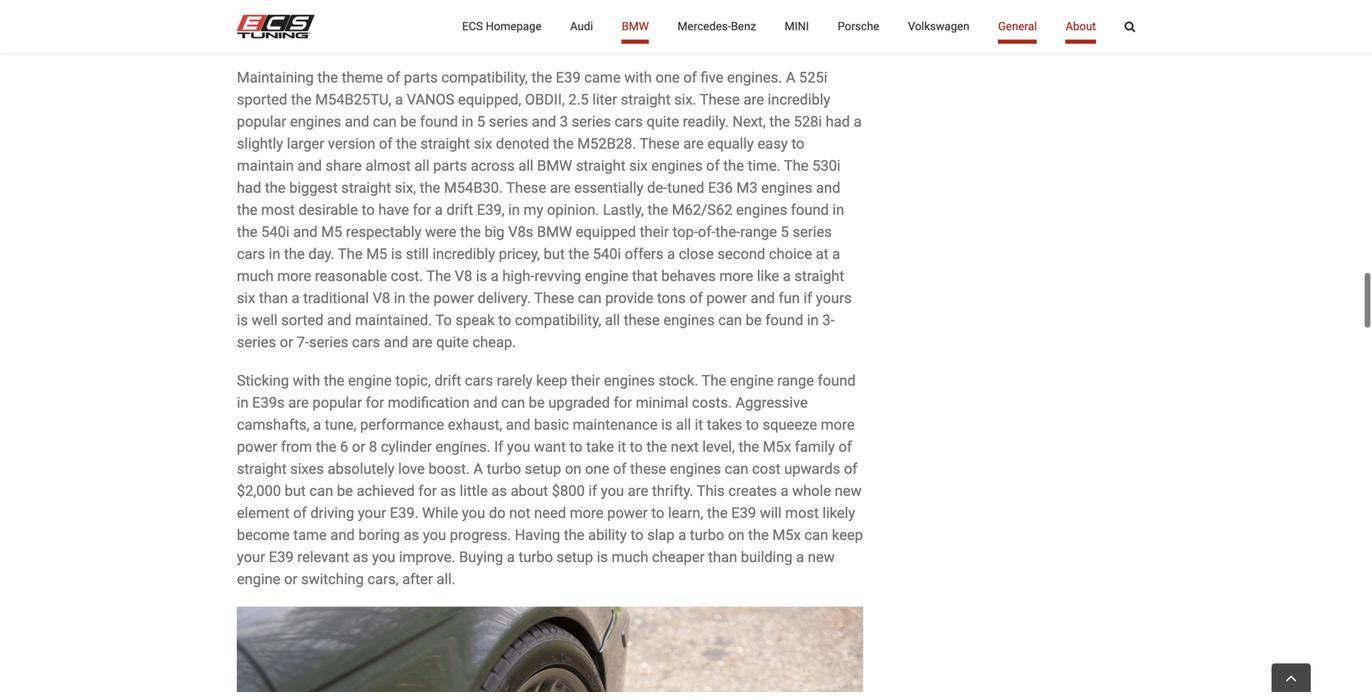 Task type: locate. For each thing, give the bounding box(es) containing it.
to down 528i
[[792, 135, 805, 152]]

1 vertical spatial engines.
[[436, 438, 491, 456]]

2 vertical spatial or
[[284, 571, 298, 588]]

all.
[[437, 571, 456, 588]]

5 down the equipped,
[[477, 113, 485, 130]]

tame
[[293, 527, 327, 544]]

popular up the 'tune,'
[[313, 394, 362, 411]]

engines.
[[727, 69, 783, 86], [436, 438, 491, 456]]

you up cars,
[[372, 549, 395, 566]]

0 vertical spatial but
[[544, 246, 565, 263]]

1 vertical spatial v8
[[373, 290, 390, 307]]

0 vertical spatial popular
[[237, 113, 286, 130]]

e36
[[708, 179, 733, 197]]

be up the driving
[[337, 483, 353, 500]]

1 vertical spatial one
[[585, 460, 610, 478]]

0 vertical spatial engines.
[[727, 69, 783, 86]]

1 vertical spatial bmw
[[537, 157, 572, 174]]

1 horizontal spatial quite
[[647, 113, 679, 130]]

in inside sticking with the engine topic, drift cars rarely keep their engines stock. the engine range found in e39s are popular for modification and can be upgraded for minimal costs. aggressive camshafts, a tune, performance exhaust, and basic maintenance is all it takes to squeeze more power from the 6 or 8 cylinder engines. if you want to take it to the next level, the m5x family of straight sixes absolutely love boost. a turbo setup on one of these engines can cost upwards of $2,000 but can be achieved for as little as about $800 if you are thrifty. this creates a whole new element of driving your e39. while you do not need more power to learn, the e39 will most likely become tame and boring as you progress. having the ability to slap a turbo on the m5x can keep your e39 relevant as you improve. buying a turbo setup is much cheaper than building a new engine or switching cars, after all.
[[237, 394, 249, 411]]

1 vertical spatial popular
[[313, 394, 362, 411]]

lastly,
[[603, 201, 644, 219]]

a up will
[[781, 483, 789, 500]]

but down sixes
[[285, 483, 306, 500]]

1 vertical spatial their
[[571, 372, 600, 389]]

one inside maintaining the theme of parts compatibility, the e39 came with one of five engines. a 525i sported the m54b25tu, a vanos equipped, obdii, 2.5 liter straight six. these are incredibly popular engines and can be found in 5 series and 3 series cars quite readily. next, the 528i had a slightly larger version of the straight six denoted the m52b28. these are equally easy to maintain and share almost all parts across all bmw straight six engines of the time. the 530i had the biggest straight six, the m54b30. these are essentially de-tuned e36 m3 engines and the most desirable to have for a drift e39, in my opinion. lastly, the m62/s62 engines found in the 540i and m5 respectably were the big v8s bmw equipped their top-of-the-range 5 series cars in the day. the m5 is still incredibly pricey, but the 540i offers a close second choice at a much more reasonable cost. the v8 is a high-revving engine that behaves more like a straight six than a traditional v8 in the power delivery. these can provide tons of power and fun if yours is well sorted and maintained. to speak to compatibility, all these engines can be found in 3- series or 7-series cars and are quite cheap.
[[656, 69, 680, 86]]

one inside sticking with the engine topic, drift cars rarely keep their engines stock. the engine range found in e39s are popular for modification and can be upgraded for minimal costs. aggressive camshafts, a tune, performance exhaust, and basic maintenance is all it takes to squeeze more power from the 6 or 8 cylinder engines. if you want to take it to the next level, the m5x family of straight sixes absolutely love boost. a turbo setup on one of these engines can cost upwards of $2,000 but can be achieved for as little as about $800 if you are thrifty. this creates a whole new element of driving your e39. while you do not need more power to learn, the e39 will most likely become tame and boring as you progress. having the ability to slap a turbo on the m5x can keep your e39 relevant as you improve. buying a turbo setup is much cheaper than building a new engine or switching cars, after all.
[[585, 460, 610, 478]]

1 vertical spatial much
[[612, 549, 649, 566]]

0 vertical spatial much
[[237, 268, 274, 285]]

1 horizontal spatial v8
[[455, 268, 473, 285]]

provide
[[605, 290, 654, 307]]

pricey,
[[499, 246, 540, 263]]

0 vertical spatial range
[[741, 224, 777, 241]]

1 horizontal spatial most
[[786, 505, 819, 522]]

keep
[[536, 372, 568, 389], [832, 527, 863, 544]]

range inside maintaining the theme of parts compatibility, the e39 came with one of five engines. a 525i sported the m54b25tu, a vanos equipped, obdii, 2.5 liter straight six. these are incredibly popular engines and can be found in 5 series and 3 series cars quite readily. next, the 528i had a slightly larger version of the straight six denoted the m52b28. these are equally easy to maintain and share almost all parts across all bmw straight six engines of the time. the 530i had the biggest straight six, the m54b30. these are essentially de-tuned e36 m3 engines and the most desirable to have for a drift e39, in my opinion. lastly, the m62/s62 engines found in the 540i and m5 respectably were the big v8s bmw equipped their top-of-the-range 5 series cars in the day. the m5 is still incredibly pricey, but the 540i offers a close second choice at a much more reasonable cost. the v8 is a high-revving engine that behaves more like a straight six than a traditional v8 in the power delivery. these can provide tons of power and fun if yours is well sorted and maintained. to speak to compatibility, all these engines can be found in 3- series or 7-series cars and are quite cheap.
[[741, 224, 777, 241]]

much up well
[[237, 268, 274, 285]]

0 vertical spatial most
[[261, 201, 295, 219]]

on up "$800"
[[565, 460, 582, 478]]

0 horizontal spatial it
[[618, 438, 626, 456]]

engines. right the five
[[727, 69, 783, 86]]

one
[[656, 69, 680, 86], [585, 460, 610, 478]]

upgraded
[[549, 394, 610, 411]]

vanos
[[407, 91, 455, 108]]

bmw down "opinion."
[[537, 224, 572, 241]]

next,
[[733, 113, 766, 130]]

you
[[507, 438, 530, 456], [601, 483, 624, 500], [462, 505, 485, 522], [423, 527, 446, 544], [372, 549, 395, 566]]

for inside maintaining the theme of parts compatibility, the e39 came with one of five engines. a 525i sported the m54b25tu, a vanos equipped, obdii, 2.5 liter straight six. these are incredibly popular engines and can be found in 5 series and 3 series cars quite readily. next, the 528i had a slightly larger version of the straight six denoted the m52b28. these are equally easy to maintain and share almost all parts across all bmw straight six engines of the time. the 530i had the biggest straight six, the m54b30. these are essentially de-tuned e36 m3 engines and the most desirable to have for a drift e39, in my opinion. lastly, the m62/s62 engines found in the 540i and m5 respectably were the big v8s bmw equipped their top-of-the-range 5 series cars in the day. the m5 is still incredibly pricey, but the 540i offers a close second choice at a much more reasonable cost. the v8 is a high-revving engine that behaves more like a straight six than a traditional v8 in the power delivery. these can provide tons of power and fun if yours is well sorted and maintained. to speak to compatibility, all these engines can be found in 3- series or 7-series cars and are quite cheap.
[[413, 201, 431, 219]]

popular down sported
[[237, 113, 286, 130]]

engines up larger
[[290, 113, 341, 130]]

v8 up speak on the left top of the page
[[455, 268, 473, 285]]

yours
[[816, 290, 852, 307]]

can
[[373, 113, 397, 130], [578, 290, 602, 307], [719, 312, 742, 329], [501, 394, 525, 411], [725, 460, 749, 478], [310, 483, 333, 500], [805, 527, 829, 544]]

found
[[420, 113, 458, 130], [791, 201, 829, 219], [766, 312, 804, 329], [818, 372, 856, 389]]

0 vertical spatial with
[[625, 69, 652, 86]]

of right theme
[[387, 69, 400, 86]]

6
[[340, 438, 348, 456]]

2 vertical spatial e39
[[269, 549, 294, 566]]

much inside sticking with the engine topic, drift cars rarely keep their engines stock. the engine range found in e39s are popular for modification and can be upgraded for minimal costs. aggressive camshafts, a tune, performance exhaust, and basic maintenance is all it takes to squeeze more power from the 6 or 8 cylinder engines. if you want to take it to the next level, the m5x family of straight sixes absolutely love boost. a turbo setup on one of these engines can cost upwards of $2,000 but can be achieved for as little as about $800 if you are thrifty. this creates a whole new element of driving your e39. while you do not need more power to learn, the e39 will most likely become tame and boring as you progress. having the ability to slap a turbo on the m5x can keep your e39 relevant as you improve. buying a turbo setup is much cheaper than building a new engine or switching cars, after all.
[[612, 549, 649, 566]]

0 vertical spatial their
[[640, 224, 669, 241]]

these down the five
[[700, 91, 740, 108]]

engines up minimal
[[604, 372, 655, 389]]

a inside maintaining the theme of parts compatibility, the e39 came with one of five engines. a 525i sported the m54b25tu, a vanos equipped, obdii, 2.5 liter straight six. these are incredibly popular engines and can be found in 5 series and 3 series cars quite readily. next, the 528i had a slightly larger version of the straight six denoted the m52b28. these are equally easy to maintain and share almost all parts across all bmw straight six engines of the time. the 530i had the biggest straight six, the m54b30. these are essentially de-tuned e36 m3 engines and the most desirable to have for a drift e39, in my opinion. lastly, the m62/s62 engines found in the 540i and m5 respectably were the big v8s bmw equipped their top-of-the-range 5 series cars in the day. the m5 is still incredibly pricey, but the 540i offers a close second choice at a much more reasonable cost. the v8 is a high-revving engine that behaves more like a straight six than a traditional v8 in the power delivery. these can provide tons of power and fun if yours is well sorted and maintained. to speak to compatibility, all these engines can be found in 3- series or 7-series cars and are quite cheap.
[[786, 69, 796, 86]]

on
[[565, 460, 582, 478], [728, 527, 745, 544]]

family
[[795, 438, 835, 456]]

0 horizontal spatial if
[[589, 483, 597, 500]]

0 horizontal spatial on
[[565, 460, 582, 478]]

than left building in the bottom right of the page
[[709, 549, 738, 566]]

0 horizontal spatial most
[[261, 201, 295, 219]]

1 vertical spatial setup
[[557, 549, 593, 566]]

1 horizontal spatial 540i
[[593, 246, 621, 263]]

2 vertical spatial six
[[237, 290, 255, 307]]

tuned
[[668, 179, 705, 197]]

to left have
[[362, 201, 375, 219]]

switching
[[301, 571, 364, 588]]

offers
[[625, 246, 664, 263]]

series up at
[[793, 224, 832, 241]]

0 vertical spatial bmw
[[622, 20, 649, 33]]

compatibility, up the equipped,
[[442, 69, 528, 86]]

turbo
[[487, 460, 521, 478], [690, 527, 725, 544], [519, 549, 553, 566]]

sixes
[[290, 460, 324, 478]]

one down take
[[585, 460, 610, 478]]

will
[[760, 505, 782, 522]]

0 horizontal spatial one
[[585, 460, 610, 478]]

a up were
[[435, 201, 443, 219]]

can up the driving
[[310, 483, 333, 500]]

compatibility,
[[442, 69, 528, 86], [515, 312, 602, 329]]

0 vertical spatial than
[[259, 290, 288, 307]]

1 vertical spatial most
[[786, 505, 819, 522]]

had down maintain
[[237, 179, 261, 197]]

8
[[369, 438, 377, 456]]

volkswagen link
[[908, 0, 970, 53]]

engines. inside sticking with the engine topic, drift cars rarely keep their engines stock. the engine range found in e39s are popular for modification and can be upgraded for minimal costs. aggressive camshafts, a tune, performance exhaust, and basic maintenance is all it takes to squeeze more power from the 6 or 8 cylinder engines. if you want to take it to the next level, the m5x family of straight sixes absolutely love boost. a turbo setup on one of these engines can cost upwards of $2,000 but can be achieved for as little as about $800 if you are thrifty. this creates a whole new element of driving your e39. while you do not need more power to learn, the e39 will most likely become tame and boring as you progress. having the ability to slap a turbo on the m5x can keep your e39 relevant as you improve. buying a turbo setup is much cheaper than building a new engine or switching cars, after all.
[[436, 438, 491, 456]]

1 vertical spatial 540i
[[593, 246, 621, 263]]

or inside maintaining the theme of parts compatibility, the e39 came with one of five engines. a 525i sported the m54b25tu, a vanos equipped, obdii, 2.5 liter straight six. these are incredibly popular engines and can be found in 5 series and 3 series cars quite readily. next, the 528i had a slightly larger version of the straight six denoted the m52b28. these are equally easy to maintain and share almost all parts across all bmw straight six engines of the time. the 530i had the biggest straight six, the m54b30. these are essentially de-tuned e36 m3 engines and the most desirable to have for a drift e39, in my opinion. lastly, the m62/s62 engines found in the 540i and m5 respectably were the big v8s bmw equipped their top-of-the-range 5 series cars in the day. the m5 is still incredibly pricey, but the 540i offers a close second choice at a much more reasonable cost. the v8 is a high-revving engine that behaves more like a straight six than a traditional v8 in the power delivery. these can provide tons of power and fun if yours is well sorted and maintained. to speak to compatibility, all these engines can be found in 3- series or 7-series cars and are quite cheap.
[[280, 334, 293, 351]]

v8s
[[508, 224, 534, 241]]

about
[[511, 483, 548, 500]]

about link
[[1066, 0, 1096, 53]]

achieved
[[357, 483, 415, 500]]

0 horizontal spatial popular
[[237, 113, 286, 130]]

popular inside maintaining the theme of parts compatibility, the e39 came with one of five engines. a 525i sported the m54b25tu, a vanos equipped, obdii, 2.5 liter straight six. these are incredibly popular engines and can be found in 5 series and 3 series cars quite readily. next, the 528i had a slightly larger version of the straight six denoted the m52b28. these are equally easy to maintain and share almost all parts across all bmw straight six engines of the time. the 530i had the biggest straight six, the m54b30. these are essentially de-tuned e36 m3 engines and the most desirable to have for a drift e39, in my opinion. lastly, the m62/s62 engines found in the 540i and m5 respectably were the big v8s bmw equipped their top-of-the-range 5 series cars in the day. the m5 is still incredibly pricey, but the 540i offers a close second choice at a much more reasonable cost. the v8 is a high-revving engine that behaves more like a straight six than a traditional v8 in the power delivery. these can provide tons of power and fun if yours is well sorted and maintained. to speak to compatibility, all these engines can be found in 3- series or 7-series cars and are quite cheap.
[[237, 113, 286, 130]]

1 vertical spatial if
[[589, 483, 597, 500]]

cars down maintained.
[[352, 334, 380, 351]]

power
[[434, 290, 474, 307], [707, 290, 747, 307], [237, 438, 277, 456], [608, 505, 648, 522]]

incredibly
[[768, 91, 831, 108], [433, 246, 495, 263]]

driving
[[310, 505, 354, 522]]

of
[[387, 69, 400, 86], [684, 69, 697, 86], [379, 135, 393, 152], [706, 157, 720, 174], [690, 290, 703, 307], [839, 438, 852, 456], [613, 460, 627, 478], [844, 460, 858, 478], [293, 505, 307, 522]]

six
[[474, 135, 493, 152], [630, 157, 648, 174], [237, 290, 255, 307]]

to down maintenance
[[630, 438, 643, 456]]

be down vanos
[[400, 113, 417, 130]]

engines down tons
[[664, 312, 715, 329]]

engines. inside maintaining the theme of parts compatibility, the e39 came with one of five engines. a 525i sported the m54b25tu, a vanos equipped, obdii, 2.5 liter straight six. these are incredibly popular engines and can be found in 5 series and 3 series cars quite readily. next, the 528i had a slightly larger version of the straight six denoted the m52b28. these are equally easy to maintain and share almost all parts across all bmw straight six engines of the time. the 530i had the biggest straight six, the m54b30. these are essentially de-tuned e36 m3 engines and the most desirable to have for a drift e39, in my opinion. lastly, the m62/s62 engines found in the 540i and m5 respectably were the big v8s bmw equipped their top-of-the-range 5 series cars in the day. the m5 is still incredibly pricey, but the 540i offers a close second choice at a much more reasonable cost. the v8 is a high-revving engine that behaves more like a straight six than a traditional v8 in the power delivery. these can provide tons of power and fun if yours is well sorted and maintained. to speak to compatibility, all these engines can be found in 3- series or 7-series cars and are quite cheap.
[[727, 69, 783, 86]]

0 vertical spatial it
[[695, 416, 703, 433]]

for up while
[[419, 483, 437, 500]]

0 vertical spatial e39
[[556, 69, 581, 86]]

m5 down desirable at the left
[[321, 224, 342, 241]]

in left e39s
[[237, 394, 249, 411]]

found down vanos
[[420, 113, 458, 130]]

biggest
[[289, 179, 338, 197]]

0 vertical spatial m5
[[321, 224, 342, 241]]

1 vertical spatial a
[[474, 460, 483, 478]]

range up second
[[741, 224, 777, 241]]

element
[[237, 505, 290, 522]]

1 horizontal spatial if
[[804, 290, 813, 307]]

bmw
[[622, 20, 649, 33], [537, 157, 572, 174], [537, 224, 572, 241]]

whole
[[792, 483, 831, 500]]

the inside sticking with the engine topic, drift cars rarely keep their engines stock. the engine range found in e39s are popular for modification and can be upgraded for minimal costs. aggressive camshafts, a tune, performance exhaust, and basic maintenance is all it takes to squeeze more power from the 6 or 8 cylinder engines. if you want to take it to the next level, the m5x family of straight sixes absolutely love boost. a turbo setup on one of these engines can cost upwards of $2,000 but can be achieved for as little as about $800 if you are thrifty. this creates a whole new element of driving your e39. while you do not need more power to learn, the e39 will most likely become tame and boring as you progress. having the ability to slap a turbo on the m5x can keep your e39 relevant as you improve. buying a turbo setup is much cheaper than building a new engine or switching cars, after all.
[[702, 372, 727, 389]]

not
[[509, 505, 531, 522]]

it
[[695, 416, 703, 433], [618, 438, 626, 456]]

are
[[744, 91, 764, 108], [684, 135, 704, 152], [550, 179, 571, 197], [412, 334, 433, 351], [288, 394, 309, 411], [628, 483, 649, 500]]

these down provide
[[624, 312, 660, 329]]

these down the revving
[[534, 290, 574, 307]]

m5
[[321, 224, 342, 241], [366, 246, 388, 263]]

porsche
[[838, 20, 880, 33]]

little
[[460, 483, 488, 500]]

incredibly down were
[[433, 246, 495, 263]]

cars
[[615, 113, 643, 130], [237, 246, 265, 263], [352, 334, 380, 351], [465, 372, 493, 389]]

engines down m3
[[736, 201, 788, 219]]

and down the like at the top right of page
[[751, 290, 775, 307]]

1 vertical spatial or
[[352, 438, 366, 456]]

cheaper
[[652, 549, 705, 566]]

and up day.
[[293, 224, 318, 241]]

1 horizontal spatial e39
[[556, 69, 581, 86]]

0 vertical spatial incredibly
[[768, 91, 831, 108]]

popular
[[237, 113, 286, 130], [313, 394, 362, 411]]

mercedes-benz
[[678, 20, 756, 33]]

quite down to
[[436, 334, 469, 351]]

1 horizontal spatial engines.
[[727, 69, 783, 86]]

1 vertical spatial keep
[[832, 527, 863, 544]]

1 vertical spatial parts
[[433, 157, 467, 174]]

ecs
[[462, 20, 483, 33]]

540i down biggest
[[261, 224, 290, 241]]

0 horizontal spatial a
[[474, 460, 483, 478]]

five
[[701, 69, 724, 86]]

0 horizontal spatial v8
[[373, 290, 390, 307]]

1 vertical spatial your
[[237, 549, 265, 566]]

0 vertical spatial drift
[[447, 201, 473, 219]]

more
[[277, 268, 311, 285], [720, 268, 754, 285], [821, 416, 855, 433], [570, 505, 604, 522]]

0 vertical spatial v8
[[455, 268, 473, 285]]

and down m54b25tu,
[[345, 113, 369, 130]]

much down ability
[[612, 549, 649, 566]]

improve.
[[399, 549, 456, 566]]

0 horizontal spatial 540i
[[261, 224, 290, 241]]

is
[[391, 246, 402, 263], [476, 268, 487, 285], [237, 312, 248, 329], [661, 416, 673, 433], [597, 549, 608, 566]]

1 horizontal spatial one
[[656, 69, 680, 86]]

v8
[[455, 268, 473, 285], [373, 290, 390, 307]]

1 horizontal spatial than
[[709, 549, 738, 566]]

1 vertical spatial quite
[[436, 334, 469, 351]]

than inside sticking with the engine topic, drift cars rarely keep their engines stock. the engine range found in e39s are popular for modification and can be upgraded for minimal costs. aggressive camshafts, a tune, performance exhaust, and basic maintenance is all it takes to squeeze more power from the 6 or 8 cylinder engines. if you want to take it to the next level, the m5x family of straight sixes absolutely love boost. a turbo setup on one of these engines can cost upwards of $2,000 but can be achieved for as little as about $800 if you are thrifty. this creates a whole new element of driving your e39. while you do not need more power to learn, the e39 will most likely become tame and boring as you progress. having the ability to slap a turbo on the m5x can keep your e39 relevant as you improve. buying a turbo setup is much cheaper than building a new engine or switching cars, after all.
[[709, 549, 738, 566]]

quite
[[647, 113, 679, 130], [436, 334, 469, 351]]

0 vertical spatial 540i
[[261, 224, 290, 241]]

share
[[326, 157, 362, 174]]

0 horizontal spatial had
[[237, 179, 261, 197]]

of down the behaves in the top of the page
[[690, 290, 703, 307]]

it right take
[[618, 438, 626, 456]]

in left 3-
[[807, 312, 819, 329]]

a right slap
[[679, 527, 687, 544]]

maintain
[[237, 157, 294, 174]]

new down likely
[[808, 549, 835, 566]]

0 horizontal spatial m5
[[321, 224, 342, 241]]

bmw right audi
[[622, 20, 649, 33]]

are down readily.
[[684, 135, 704, 152]]

0 vertical spatial parts
[[404, 69, 438, 86]]

m54b30.
[[444, 179, 503, 197]]

and down maintained.
[[384, 334, 408, 351]]

in down 530i
[[833, 201, 845, 219]]

1 horizontal spatial but
[[544, 246, 565, 263]]

a left the 'tune,'
[[313, 416, 321, 433]]

equipped,
[[458, 91, 522, 108]]

1 vertical spatial these
[[630, 460, 666, 478]]

setup down want
[[525, 460, 562, 478]]

1 horizontal spatial their
[[640, 224, 669, 241]]

1 horizontal spatial m5
[[366, 246, 388, 263]]

drift inside sticking with the engine topic, drift cars rarely keep their engines stock. the engine range found in e39s are popular for modification and can be upgraded for minimal costs. aggressive camshafts, a tune, performance exhaust, and basic maintenance is all it takes to squeeze more power from the 6 or 8 cylinder engines. if you want to take it to the next level, the m5x family of straight sixes absolutely love boost. a turbo setup on one of these engines can cost upwards of $2,000 but can be achieved for as little as about $800 if you are thrifty. this creates a whole new element of driving your e39. while you do not need more power to learn, the e39 will most likely become tame and boring as you progress. having the ability to slap a turbo on the m5x can keep your e39 relevant as you improve. buying a turbo setup is much cheaper than building a new engine or switching cars, after all.
[[435, 372, 461, 389]]

with inside sticking with the engine topic, drift cars rarely keep their engines stock. the engine range found in e39s are popular for modification and can be upgraded for minimal costs. aggressive camshafts, a tune, performance exhaust, and basic maintenance is all it takes to squeeze more power from the 6 or 8 cylinder engines. if you want to take it to the next level, the m5x family of straight sixes absolutely love boost. a turbo setup on one of these engines can cost upwards of $2,000 but can be achieved for as little as about $800 if you are thrifty. this creates a whole new element of driving your e39. while you do not need more power to learn, the e39 will most likely become tame and boring as you progress. having the ability to slap a turbo on the m5x can keep your e39 relevant as you improve. buying a turbo setup is much cheaper than building a new engine or switching cars, after all.
[[293, 372, 320, 389]]

0 horizontal spatial 5
[[477, 113, 485, 130]]

a left close
[[667, 246, 675, 263]]

1 horizontal spatial your
[[358, 505, 386, 522]]

1 vertical spatial but
[[285, 483, 306, 500]]

0 vertical spatial keep
[[536, 372, 568, 389]]

1 vertical spatial than
[[709, 549, 738, 566]]

maintaining
[[237, 69, 314, 86]]

you down little
[[462, 505, 485, 522]]

540i
[[261, 224, 290, 241], [593, 246, 621, 263]]

1 horizontal spatial had
[[826, 113, 850, 130]]

turbo down the learn,
[[690, 527, 725, 544]]

most inside sticking with the engine topic, drift cars rarely keep their engines stock. the engine range found in e39s are popular for modification and can be upgraded for minimal costs. aggressive camshafts, a tune, performance exhaust, and basic maintenance is all it takes to squeeze more power from the 6 or 8 cylinder engines. if you want to take it to the next level, the m5x family of straight sixes absolutely love boost. a turbo setup on one of these engines can cost upwards of $2,000 but can be achieved for as little as about $800 if you are thrifty. this creates a whole new element of driving your e39. while you do not need more power to learn, the e39 will most likely become tame and boring as you progress. having the ability to slap a turbo on the m5x can keep your e39 relevant as you improve. buying a turbo setup is much cheaper than building a new engine or switching cars, after all.
[[786, 505, 819, 522]]

turbo down if
[[487, 460, 521, 478]]

their inside sticking with the engine topic, drift cars rarely keep their engines stock. the engine range found in e39s are popular for modification and can be upgraded for minimal costs. aggressive camshafts, a tune, performance exhaust, and basic maintenance is all it takes to squeeze more power from the 6 or 8 cylinder engines. if you want to take it to the next level, the m5x family of straight sixes absolutely love boost. a turbo setup on one of these engines can cost upwards of $2,000 but can be achieved for as little as about $800 if you are thrifty. this creates a whole new element of driving your e39. while you do not need more power to learn, the e39 will most likely become tame and boring as you progress. having the ability to slap a turbo on the m5x can keep your e39 relevant as you improve. buying a turbo setup is much cheaper than building a new engine or switching cars, after all.
[[571, 372, 600, 389]]

2 vertical spatial bmw
[[537, 224, 572, 241]]

the
[[784, 157, 809, 174], [338, 246, 363, 263], [427, 268, 451, 285], [702, 372, 727, 389]]

sorted
[[281, 312, 324, 329]]

behaves
[[662, 268, 716, 285]]

much inside maintaining the theme of parts compatibility, the e39 came with one of five engines. a 525i sported the m54b25tu, a vanos equipped, obdii, 2.5 liter straight six. these are incredibly popular engines and can be found in 5 series and 3 series cars quite readily. next, the 528i had a slightly larger version of the straight six denoted the m52b28. these are equally easy to maintain and share almost all parts across all bmw straight six engines of the time. the 530i had the biggest straight six, the m54b30. these are essentially de-tuned e36 m3 engines and the most desirable to have for a drift e39, in my opinion. lastly, the m62/s62 engines found in the 540i and m5 respectably were the big v8s bmw equipped their top-of-the-range 5 series cars in the day. the m5 is still incredibly pricey, but the 540i offers a close second choice at a much more reasonable cost. the v8 is a high-revving engine that behaves more like a straight six than a traditional v8 in the power delivery. these can provide tons of power and fun if yours is well sorted and maintained. to speak to compatibility, all these engines can be found in 3- series or 7-series cars and are quite cheap.
[[237, 268, 274, 285]]

0 vertical spatial if
[[804, 290, 813, 307]]

1 horizontal spatial on
[[728, 527, 745, 544]]

1 horizontal spatial incredibly
[[768, 91, 831, 108]]

in
[[462, 113, 474, 130], [508, 201, 520, 219], [833, 201, 845, 219], [269, 246, 281, 263], [394, 290, 406, 307], [807, 312, 819, 329], [237, 394, 249, 411]]

maintaining the theme of parts compatibility, the e39 came with one of five engines. a 525i sported the m54b25tu, a vanos equipped, obdii, 2.5 liter straight six. these are incredibly popular engines and can be found in 5 series and 3 series cars quite readily. next, the 528i had a slightly larger version of the straight six denoted the m52b28. these are equally easy to maintain and share almost all parts across all bmw straight six engines of the time. the 530i had the biggest straight six, the m54b30. these are essentially de-tuned e36 m3 engines and the most desirable to have for a drift e39, in my opinion. lastly, the m62/s62 engines found in the 540i and m5 respectably were the big v8s bmw equipped their top-of-the-range 5 series cars in the day. the m5 is still incredibly pricey, but the 540i offers a close second choice at a much more reasonable cost. the v8 is a high-revving engine that behaves more like a straight six than a traditional v8 in the power delivery. these can provide tons of power and fun if yours is well sorted and maintained. to speak to compatibility, all these engines can be found in 3- series or 7-series cars and are quite cheap.
[[237, 69, 862, 351]]

were
[[425, 224, 457, 241]]

parts up m54b30.
[[433, 157, 467, 174]]

fun
[[779, 290, 800, 307]]

7-
[[297, 334, 309, 351]]

mercedes-
[[678, 20, 731, 33]]

for up maintenance
[[614, 394, 632, 411]]

0 horizontal spatial engines.
[[436, 438, 491, 456]]

after
[[402, 571, 433, 588]]

ecs homepage link
[[462, 0, 542, 53]]

1 vertical spatial range
[[778, 372, 814, 389]]

1 vertical spatial on
[[728, 527, 745, 544]]

0 vertical spatial these
[[624, 312, 660, 329]]

1 vertical spatial incredibly
[[433, 246, 495, 263]]

found down 3-
[[818, 372, 856, 389]]

series up "denoted"
[[489, 113, 528, 130]]

0 vertical spatial six
[[474, 135, 493, 152]]

with down 7-
[[293, 372, 320, 389]]

0 horizontal spatial keep
[[536, 372, 568, 389]]

0 horizontal spatial with
[[293, 372, 320, 389]]

1 horizontal spatial popular
[[313, 394, 362, 411]]

1 horizontal spatial 5
[[781, 224, 789, 241]]

0 horizontal spatial than
[[259, 290, 288, 307]]

0 vertical spatial one
[[656, 69, 680, 86]]

2 vertical spatial turbo
[[519, 549, 553, 566]]

all up next
[[676, 416, 691, 433]]

can up creates
[[725, 460, 749, 478]]

choice
[[769, 246, 812, 263]]

the up the reasonable
[[338, 246, 363, 263]]

3-
[[823, 312, 835, 329]]

the up costs.
[[702, 372, 727, 389]]

than inside maintaining the theme of parts compatibility, the e39 came with one of five engines. a 525i sported the m54b25tu, a vanos equipped, obdii, 2.5 liter straight six. these are incredibly popular engines and can be found in 5 series and 3 series cars quite readily. next, the 528i had a slightly larger version of the straight six denoted the m52b28. these are equally easy to maintain and share almost all parts across all bmw straight six engines of the time. the 530i had the biggest straight six, the m54b30. these are essentially de-tuned e36 m3 engines and the most desirable to have for a drift e39, in my opinion. lastly, the m62/s62 engines found in the 540i and m5 respectably were the big v8s bmw equipped their top-of-the-range 5 series cars in the day. the m5 is still incredibly pricey, but the 540i offers a close second choice at a much more reasonable cost. the v8 is a high-revving engine that behaves more like a straight six than a traditional v8 in the power delivery. these can provide tons of power and fun if yours is well sorted and maintained. to speak to compatibility, all these engines can be found in 3- series or 7-series cars and are quite cheap.
[[259, 290, 288, 307]]

become
[[237, 527, 290, 544]]

1 vertical spatial turbo
[[690, 527, 725, 544]]

all inside sticking with the engine topic, drift cars rarely keep their engines stock. the engine range found in e39s are popular for modification and can be upgraded for minimal costs. aggressive camshafts, a tune, performance exhaust, and basic maintenance is all it takes to squeeze more power from the 6 or 8 cylinder engines. if you want to take it to the next level, the m5x family of straight sixes absolutely love boost. a turbo setup on one of these engines can cost upwards of $2,000 but can be achieved for as little as about $800 if you are thrifty. this creates a whole new element of driving your e39. while you do not need more power to learn, the e39 will most likely become tame and boring as you progress. having the ability to slap a turbo on the m5x can keep your e39 relevant as you improve. buying a turbo setup is much cheaper than building a new engine or switching cars, after all.
[[676, 416, 691, 433]]

equipped
[[576, 224, 636, 241]]

1 vertical spatial with
[[293, 372, 320, 389]]

six.
[[674, 91, 697, 108]]



Task type: describe. For each thing, give the bounding box(es) containing it.
found down fun
[[766, 312, 804, 329]]

of up e36
[[706, 157, 720, 174]]

can down rarely
[[501, 394, 525, 411]]

squeeze
[[763, 416, 817, 433]]

as down boost. on the bottom left
[[441, 483, 456, 500]]

buying
[[459, 549, 503, 566]]

of down take
[[613, 460, 627, 478]]

a up sorted
[[292, 290, 300, 307]]

cars up m52b28.
[[615, 113, 643, 130]]

a right 528i
[[854, 113, 862, 130]]

level,
[[703, 438, 735, 456]]

are up next,
[[744, 91, 764, 108]]

cars up well
[[237, 246, 265, 263]]

straight down at
[[795, 268, 845, 285]]

aggressive
[[736, 394, 808, 411]]

larger
[[287, 135, 324, 152]]

$800
[[552, 483, 585, 500]]

cylinder
[[381, 438, 432, 456]]

be up basic
[[529, 394, 545, 411]]

progress.
[[450, 527, 511, 544]]

general
[[999, 20, 1037, 33]]

mercedes-benz link
[[678, 0, 756, 53]]

almost
[[366, 157, 411, 174]]

is down minimal
[[661, 416, 673, 433]]

525i
[[799, 69, 828, 86]]

performance
[[360, 416, 444, 433]]

all down provide
[[605, 312, 620, 329]]

be down the like at the top right of page
[[746, 312, 762, 329]]

modification
[[388, 394, 470, 411]]

if
[[494, 438, 503, 456]]

while
[[422, 505, 458, 522]]

day.
[[308, 246, 335, 263]]

0 vertical spatial your
[[358, 505, 386, 522]]

these up my
[[506, 179, 547, 197]]

big
[[485, 224, 505, 241]]

range inside sticking with the engine topic, drift cars rarely keep their engines stock. the engine range found in e39s are popular for modification and can be upgraded for minimal costs. aggressive camshafts, a tune, performance exhaust, and basic maintenance is all it takes to squeeze more power from the 6 or 8 cylinder engines. if you want to take it to the next level, the m5x family of straight sixes absolutely love boost. a turbo setup on one of these engines can cost upwards of $2,000 but can be achieved for as little as about $800 if you are thrifty. this creates a whole new element of driving your e39. while you do not need more power to learn, the e39 will most likely become tame and boring as you progress. having the ability to slap a turbo on the m5x can keep your e39 relevant as you improve. buying a turbo setup is much cheaper than building a new engine or switching cars, after all.
[[778, 372, 814, 389]]

cheap.
[[473, 334, 516, 351]]

0 horizontal spatial your
[[237, 549, 265, 566]]

the left 530i
[[784, 157, 809, 174]]

can down likely
[[805, 527, 829, 544]]

1 vertical spatial compatibility,
[[515, 312, 602, 329]]

ability
[[588, 527, 627, 544]]

more down second
[[720, 268, 754, 285]]

0 vertical spatial had
[[826, 113, 850, 130]]

0 vertical spatial 5
[[477, 113, 485, 130]]

ecs homepage
[[462, 20, 542, 33]]

these up "de-"
[[640, 135, 680, 152]]

six,
[[395, 179, 416, 197]]

you right if
[[507, 438, 530, 456]]

if inside maintaining the theme of parts compatibility, the e39 came with one of five engines. a 525i sported the m54b25tu, a vanos equipped, obdii, 2.5 liter straight six. these are incredibly popular engines and can be found in 5 series and 3 series cars quite readily. next, the 528i had a slightly larger version of the straight six denoted the m52b28. these are equally easy to maintain and share almost all parts across all bmw straight six engines of the time. the 530i had the biggest straight six, the m54b30. these are essentially de-tuned e36 m3 engines and the most desirable to have for a drift e39, in my opinion. lastly, the m62/s62 engines found in the 540i and m5 respectably were the big v8s bmw equipped their top-of-the-range 5 series cars in the day. the m5 is still incredibly pricey, but the 540i offers a close second choice at a much more reasonable cost. the v8 is a high-revving engine that behaves more like a straight six than a traditional v8 in the power delivery. these can provide tons of power and fun if yours is well sorted and maintained. to speak to compatibility, all these engines can be found in 3- series or 7-series cars and are quite cheap.
[[804, 290, 813, 307]]

benz
[[731, 20, 756, 33]]

engines down the time.
[[762, 179, 813, 197]]

if inside sticking with the engine topic, drift cars rarely keep their engines stock. the engine range found in e39s are popular for modification and can be upgraded for minimal costs. aggressive camshafts, a tune, performance exhaust, and basic maintenance is all it takes to squeeze more power from the 6 or 8 cylinder engines. if you want to take it to the next level, the m5x family of straight sixes absolutely love boost. a turbo setup on one of these engines can cost upwards of $2,000 but can be achieved for as little as about $800 if you are thrifty. this creates a whole new element of driving your e39. while you do not need more power to learn, the e39 will most likely become tame and boring as you progress. having the ability to slap a turbo on the m5x can keep your e39 relevant as you improve. buying a turbo setup is much cheaper than building a new engine or switching cars, after all.
[[589, 483, 597, 500]]

for up performance
[[366, 394, 384, 411]]

0 horizontal spatial quite
[[436, 334, 469, 351]]

tune,
[[325, 416, 357, 433]]

to up slap
[[652, 505, 665, 522]]

straight down vanos
[[421, 135, 470, 152]]

theme
[[342, 69, 383, 86]]

audi
[[570, 20, 593, 33]]

are left thrifty.
[[628, 483, 649, 500]]

2 horizontal spatial e39
[[732, 505, 756, 522]]

as down e39.
[[404, 527, 419, 544]]

in down the equipped,
[[462, 113, 474, 130]]

$2,000
[[237, 483, 281, 500]]

and down the driving
[[331, 527, 355, 544]]

well
[[252, 312, 278, 329]]

are down maintained.
[[412, 334, 433, 351]]

can down second
[[719, 312, 742, 329]]

as up do
[[492, 483, 507, 500]]

do
[[489, 505, 506, 522]]

to right the takes
[[746, 416, 759, 433]]

more up the family
[[821, 416, 855, 433]]

relevant
[[297, 549, 349, 566]]

the-
[[716, 224, 741, 241]]

engines down next
[[670, 460, 721, 478]]

straight down m52b28.
[[576, 157, 626, 174]]

series down sorted
[[309, 334, 348, 351]]

power down the behaves in the top of the page
[[707, 290, 747, 307]]

are right e39s
[[288, 394, 309, 411]]

a left vanos
[[395, 91, 403, 108]]

easy
[[758, 135, 788, 152]]

and down traditional
[[327, 312, 352, 329]]

takes
[[707, 416, 743, 433]]

as down boring
[[353, 549, 368, 566]]

these inside maintaining the theme of parts compatibility, the e39 came with one of five engines. a 525i sported the m54b25tu, a vanos equipped, obdii, 2.5 liter straight six. these are incredibly popular engines and can be found in 5 series and 3 series cars quite readily. next, the 528i had a slightly larger version of the straight six denoted the m52b28. these are equally easy to maintain and share almost all parts across all bmw straight six engines of the time. the 530i had the biggest straight six, the m54b30. these are essentially de-tuned e36 m3 engines and the most desirable to have for a drift e39, in my opinion. lastly, the m62/s62 engines found in the 540i and m5 respectably were the big v8s bmw equipped their top-of-the-range 5 series cars in the day. the m5 is still incredibly pricey, but the 540i offers a close second choice at a much more reasonable cost. the v8 is a high-revving engine that behaves more like a straight six than a traditional v8 in the power delivery. these can provide tons of power and fun if yours is well sorted and maintained. to speak to compatibility, all these engines can be found in 3- series or 7-series cars and are quite cheap.
[[624, 312, 660, 329]]

minimal
[[636, 394, 689, 411]]

straight down almost at the left of page
[[341, 179, 391, 197]]

sticking with the engine topic, drift cars rarely keep their engines stock. the engine range found in e39s are popular for modification and can be upgraded for minimal costs. aggressive camshafts, a tune, performance exhaust, and basic maintenance is all it takes to squeeze more power from the 6 or 8 cylinder engines. if you want to take it to the next level, the m5x family of straight sixes absolutely love boost. a turbo setup on one of these engines can cost upwards of $2,000 but can be achieved for as little as about $800 if you are thrifty. this creates a whole new element of driving your e39. while you do not need more power to learn, the e39 will most likely become tame and boring as you progress. having the ability to slap a turbo on the m5x can keep your e39 relevant as you improve. buying a turbo setup is much cheaper than building a new engine or switching cars, after all.
[[237, 372, 863, 588]]

m62/s62
[[672, 201, 733, 219]]

found up at
[[791, 201, 829, 219]]

1 horizontal spatial six
[[474, 135, 493, 152]]

1 vertical spatial new
[[808, 549, 835, 566]]

is left well
[[237, 312, 248, 329]]

1 horizontal spatial it
[[695, 416, 703, 433]]

sticking
[[237, 372, 289, 389]]

a right the buying
[[507, 549, 515, 566]]

readily.
[[683, 113, 729, 130]]

e39 inside maintaining the theme of parts compatibility, the e39 came with one of five engines. a 525i sported the m54b25tu, a vanos equipped, obdii, 2.5 liter straight six. these are incredibly popular engines and can be found in 5 series and 3 series cars quite readily. next, the 528i had a slightly larger version of the straight six denoted the m52b28. these are equally easy to maintain and share almost all parts across all bmw straight six engines of the time. the 530i had the biggest straight six, the m54b30. these are essentially de-tuned e36 m3 engines and the most desirable to have for a drift e39, in my opinion. lastly, the m62/s62 engines found in the 540i and m5 respectably were the big v8s bmw equipped their top-of-the-range 5 series cars in the day. the m5 is still incredibly pricey, but the 540i offers a close second choice at a much more reasonable cost. the v8 is a high-revving engine that behaves more like a straight six than a traditional v8 in the power delivery. these can provide tons of power and fun if yours is well sorted and maintained. to speak to compatibility, all these engines can be found in 3- series or 7-series cars and are quite cheap.
[[556, 69, 581, 86]]

porsche link
[[838, 0, 880, 53]]

at
[[816, 246, 829, 263]]

straight inside sticking with the engine topic, drift cars rarely keep their engines stock. the engine range found in e39s are popular for modification and can be upgraded for minimal costs. aggressive camshafts, a tune, performance exhaust, and basic maintenance is all it takes to squeeze more power from the 6 or 8 cylinder engines. if you want to take it to the next level, the m5x family of straight sixes absolutely love boost. a turbo setup on one of these engines can cost upwards of $2,000 but can be achieved for as little as about $800 if you are thrifty. this creates a whole new element of driving your e39. while you do not need more power to learn, the e39 will most likely become tame and boring as you progress. having the ability to slap a turbo on the m5x can keep your e39 relevant as you improve. buying a turbo setup is much cheaper than building a new engine or switching cars, after all.
[[237, 460, 287, 478]]

mini link
[[785, 0, 809, 53]]

engine down become
[[237, 571, 281, 588]]

cost
[[752, 460, 781, 478]]

0 vertical spatial setup
[[525, 460, 562, 478]]

and up exhaust,
[[473, 394, 498, 411]]

0 vertical spatial new
[[835, 483, 862, 500]]

and down 530i
[[816, 179, 841, 197]]

all down "denoted"
[[519, 157, 534, 174]]

take
[[586, 438, 614, 456]]

maintained.
[[355, 312, 432, 329]]

volkswagen
[[908, 20, 970, 33]]

exhaust,
[[448, 416, 503, 433]]

engine left 'topic,'
[[348, 372, 392, 389]]

these inside sticking with the engine topic, drift cars rarely keep their engines stock. the engine range found in e39s are popular for modification and can be upgraded for minimal costs. aggressive camshafts, a tune, performance exhaust, and basic maintenance is all it takes to squeeze more power from the 6 or 8 cylinder engines. if you want to take it to the next level, the m5x family of straight sixes absolutely love boost. a turbo setup on one of these engines can cost upwards of $2,000 but can be achieved for as little as about $800 if you are thrifty. this creates a whole new element of driving your e39. while you do not need more power to learn, the e39 will most likely become tame and boring as you progress. having the ability to slap a turbo on the m5x can keep your e39 relevant as you improve. buying a turbo setup is much cheaper than building a new engine or switching cars, after all.
[[630, 460, 666, 478]]

and up biggest
[[298, 157, 322, 174]]

basic
[[534, 416, 569, 433]]

of-
[[698, 224, 716, 241]]

popular inside sticking with the engine topic, drift cars rarely keep their engines stock. the engine range found in e39s are popular for modification and can be upgraded for minimal costs. aggressive camshafts, a tune, performance exhaust, and basic maintenance is all it takes to squeeze more power from the 6 or 8 cylinder engines. if you want to take it to the next level, the m5x family of straight sixes absolutely love boost. a turbo setup on one of these engines can cost upwards of $2,000 but can be achieved for as little as about $800 if you are thrifty. this creates a whole new element of driving your e39. while you do not need more power to learn, the e39 will most likely become tame and boring as you progress. having the ability to slap a turbo on the m5x can keep your e39 relevant as you improve. buying a turbo setup is much cheaper than building a new engine or switching cars, after all.
[[313, 394, 362, 411]]

series down 2.5
[[572, 113, 611, 130]]

0 vertical spatial on
[[565, 460, 582, 478]]

in left day.
[[269, 246, 281, 263]]

0 horizontal spatial six
[[237, 290, 255, 307]]

engines up the tuned
[[652, 157, 703, 174]]

homepage
[[486, 20, 542, 33]]

but inside sticking with the engine topic, drift cars rarely keep their engines stock. the engine range found in e39s are popular for modification and can be upgraded for minimal costs. aggressive camshafts, a tune, performance exhaust, and basic maintenance is all it takes to squeeze more power from the 6 or 8 cylinder engines. if you want to take it to the next level, the m5x family of straight sixes absolutely love boost. a turbo setup on one of these engines can cost upwards of $2,000 but can be achieved for as little as about $800 if you are thrifty. this creates a whole new element of driving your e39. while you do not need more power to learn, the e39 will most likely become tame and boring as you progress. having the ability to slap a turbo on the m5x can keep your e39 relevant as you improve. buying a turbo setup is much cheaper than building a new engine or switching cars, after all.
[[285, 483, 306, 500]]

de-
[[647, 179, 668, 197]]

learn,
[[668, 505, 704, 522]]

camshafts,
[[237, 416, 310, 433]]

a right building in the bottom right of the page
[[797, 549, 805, 566]]

close
[[679, 246, 714, 263]]

1 vertical spatial m5x
[[773, 527, 801, 544]]

m52b28.
[[578, 135, 637, 152]]

2 horizontal spatial six
[[630, 157, 648, 174]]

of left the five
[[684, 69, 697, 86]]

their inside maintaining the theme of parts compatibility, the e39 came with one of five engines. a 525i sported the m54b25tu, a vanos equipped, obdii, 2.5 liter straight six. these are incredibly popular engines and can be found in 5 series and 3 series cars quite readily. next, the 528i had a slightly larger version of the straight six denoted the m52b28. these are equally easy to maintain and share almost all parts across all bmw straight six engines of the time. the 530i had the biggest straight six, the m54b30. these are essentially de-tuned e36 m3 engines and the most desirable to have for a drift e39, in my opinion. lastly, the m62/s62 engines found in the 540i and m5 respectably were the big v8s bmw equipped their top-of-the-range 5 series cars in the day. the m5 is still incredibly pricey, but the 540i offers a close second choice at a much more reasonable cost. the v8 is a high-revving engine that behaves more like a straight six than a traditional v8 in the power delivery. these can provide tons of power and fun if yours is well sorted and maintained. to speak to compatibility, all these engines can be found in 3- series or 7-series cars and are quite cheap.
[[640, 224, 669, 241]]

most inside maintaining the theme of parts compatibility, the e39 came with one of five engines. a 525i sported the m54b25tu, a vanos equipped, obdii, 2.5 liter straight six. these are incredibly popular engines and can be found in 5 series and 3 series cars quite readily. next, the 528i had a slightly larger version of the straight six denoted the m52b28. these are equally easy to maintain and share almost all parts across all bmw straight six engines of the time. the 530i had the biggest straight six, the m54b30. these are essentially de-tuned e36 m3 engines and the most desirable to have for a drift e39, in my opinion. lastly, the m62/s62 engines found in the 540i and m5 respectably were the big v8s bmw equipped their top-of-the-range 5 series cars in the day. the m5 is still incredibly pricey, but the 540i offers a close second choice at a much more reasonable cost. the v8 is a high-revving engine that behaves more like a straight six than a traditional v8 in the power delivery. these can provide tons of power and fun if yours is well sorted and maintained. to speak to compatibility, all these engines can be found in 3- series or 7-series cars and are quite cheap.
[[261, 201, 295, 219]]

of right upwards
[[844, 460, 858, 478]]

love
[[398, 460, 425, 478]]

but inside maintaining the theme of parts compatibility, the e39 came with one of five engines. a 525i sported the m54b25tu, a vanos equipped, obdii, 2.5 liter straight six. these are incredibly popular engines and can be found in 5 series and 3 series cars quite readily. next, the 528i had a slightly larger version of the straight six denoted the m52b28. these are equally easy to maintain and share almost all parts across all bmw straight six engines of the time. the 530i had the biggest straight six, the m54b30. these are essentially de-tuned e36 m3 engines and the most desirable to have for a drift e39, in my opinion. lastly, the m62/s62 engines found in the 540i and m5 respectably were the big v8s bmw equipped their top-of-the-range 5 series cars in the day. the m5 is still incredibly pricey, but the 540i offers a close second choice at a much more reasonable cost. the v8 is a high-revving engine that behaves more like a straight six than a traditional v8 in the power delivery. these can provide tons of power and fun if yours is well sorted and maintained. to speak to compatibility, all these engines can be found in 3- series or 7-series cars and are quite cheap.
[[544, 246, 565, 263]]

to down delivery.
[[498, 312, 511, 329]]

ecs tuning logo image
[[237, 15, 315, 38]]

boring
[[359, 527, 400, 544]]

like
[[757, 268, 780, 285]]

drift inside maintaining the theme of parts compatibility, the e39 came with one of five engines. a 525i sported the m54b25tu, a vanos equipped, obdii, 2.5 liter straight six. these are incredibly popular engines and can be found in 5 series and 3 series cars quite readily. next, the 528i had a slightly larger version of the straight six denoted the m52b28. these are equally easy to maintain and share almost all parts across all bmw straight six engines of the time. the 530i had the biggest straight six, the m54b30. these are essentially de-tuned e36 m3 engines and the most desirable to have for a drift e39, in my opinion. lastly, the m62/s62 engines found in the 540i and m5 respectably were the big v8s bmw equipped their top-of-the-range 5 series cars in the day. the m5 is still incredibly pricey, but the 540i offers a close second choice at a much more reasonable cost. the v8 is a high-revving engine that behaves more like a straight six than a traditional v8 in the power delivery. these can provide tons of power and fun if yours is well sorted and maintained. to speak to compatibility, all these engines can be found in 3- series or 7-series cars and are quite cheap.
[[447, 201, 473, 219]]

need
[[534, 505, 566, 522]]

mini
[[785, 20, 809, 33]]

engine inside maintaining the theme of parts compatibility, the e39 came with one of five engines. a 525i sported the m54b25tu, a vanos equipped, obdii, 2.5 liter straight six. these are incredibly popular engines and can be found in 5 series and 3 series cars quite readily. next, the 528i had a slightly larger version of the straight six denoted the m52b28. these are equally easy to maintain and share almost all parts across all bmw straight six engines of the time. the 530i had the biggest straight six, the m54b30. these are essentially de-tuned e36 m3 engines and the most desirable to have for a drift e39, in my opinion. lastly, the m62/s62 engines found in the 540i and m5 respectably were the big v8s bmw equipped their top-of-the-range 5 series cars in the day. the m5 is still incredibly pricey, but the 540i offers a close second choice at a much more reasonable cost. the v8 is a high-revving engine that behaves more like a straight six than a traditional v8 in the power delivery. these can provide tons of power and fun if yours is well sorted and maintained. to speak to compatibility, all these engines can be found in 3- series or 7-series cars and are quite cheap.
[[585, 268, 629, 285]]

a right the like at the top right of page
[[783, 268, 791, 285]]

time.
[[748, 157, 781, 174]]

liter
[[593, 91, 617, 108]]

with inside maintaining the theme of parts compatibility, the e39 came with one of five engines. a 525i sported the m54b25tu, a vanos equipped, obdii, 2.5 liter straight six. these are incredibly popular engines and can be found in 5 series and 3 series cars quite readily. next, the 528i had a slightly larger version of the straight six denoted the m52b28. these are equally easy to maintain and share almost all parts across all bmw straight six engines of the time. the 530i had the biggest straight six, the m54b30. these are essentially de-tuned e36 m3 engines and the most desirable to have for a drift e39, in my opinion. lastly, the m62/s62 engines found in the 540i and m5 respectably were the big v8s bmw equipped their top-of-the-range 5 series cars in the day. the m5 is still incredibly pricey, but the 540i offers a close second choice at a much more reasonable cost. the v8 is a high-revving engine that behaves more like a straight six than a traditional v8 in the power delivery. these can provide tons of power and fun if yours is well sorted and maintained. to speak to compatibility, all these engines can be found in 3- series or 7-series cars and are quite cheap.
[[625, 69, 652, 86]]

1 vertical spatial m5
[[366, 246, 388, 263]]

tons
[[657, 290, 686, 307]]

0 horizontal spatial incredibly
[[433, 246, 495, 263]]

you right "$800"
[[601, 483, 624, 500]]

general link
[[999, 0, 1037, 53]]

to
[[436, 312, 452, 329]]

second
[[718, 246, 766, 263]]

is down ability
[[597, 549, 608, 566]]

thrifty.
[[652, 483, 694, 500]]

power up ability
[[608, 505, 648, 522]]

obdii,
[[525, 91, 565, 108]]

can down the revving
[[578, 290, 602, 307]]

all up six,
[[415, 157, 430, 174]]

in left my
[[508, 201, 520, 219]]

cars inside sticking with the engine topic, drift cars rarely keep their engines stock. the engine range found in e39s are popular for modification and can be upgraded for minimal costs. aggressive camshafts, a tune, performance exhaust, and basic maintenance is all it takes to squeeze more power from the 6 or 8 cylinder engines. if you want to take it to the next level, the m5x family of straight sixes absolutely love boost. a turbo setup on one of these engines can cost upwards of $2,000 but can be achieved for as little as about $800 if you are thrifty. this creates a whole new element of driving your e39. while you do not need more power to learn, the e39 will most likely become tame and boring as you progress. having the ability to slap a turbo on the m5x can keep your e39 relevant as you improve. buying a turbo setup is much cheaper than building a new engine or switching cars, after all.
[[465, 372, 493, 389]]

of right the family
[[839, 438, 852, 456]]

is left still
[[391, 246, 402, 263]]

of up almost at the left of page
[[379, 135, 393, 152]]

are up "opinion."
[[550, 179, 571, 197]]

found inside sticking with the engine topic, drift cars rarely keep their engines stock. the engine range found in e39s are popular for modification and can be upgraded for minimal costs. aggressive camshafts, a tune, performance exhaust, and basic maintenance is all it takes to squeeze more power from the 6 or 8 cylinder engines. if you want to take it to the next level, the m5x family of straight sixes absolutely love boost. a turbo setup on one of these engines can cost upwards of $2,000 but can be achieved for as little as about $800 if you are thrifty. this creates a whole new element of driving your e39. while you do not need more power to learn, the e39 will most likely become tame and boring as you progress. having the ability to slap a turbo on the m5x can keep your e39 relevant as you improve. buying a turbo setup is much cheaper than building a new engine or switching cars, after all.
[[818, 372, 856, 389]]

0 vertical spatial m5x
[[763, 438, 792, 456]]

revving
[[535, 268, 581, 285]]

a inside sticking with the engine topic, drift cars rarely keep their engines stock. the engine range found in e39s are popular for modification and can be upgraded for minimal costs. aggressive camshafts, a tune, performance exhaust, and basic maintenance is all it takes to squeeze more power from the 6 or 8 cylinder engines. if you want to take it to the next level, the m5x family of straight sixes absolutely love boost. a turbo setup on one of these engines can cost upwards of $2,000 but can be achieved for as little as about $800 if you are thrifty. this creates a whole new element of driving your e39. while you do not need more power to learn, the e39 will most likely become tame and boring as you progress. having the ability to slap a turbo on the m5x can keep your e39 relevant as you improve. buying a turbo setup is much cheaper than building a new engine or switching cars, after all.
[[474, 460, 483, 478]]

equally
[[708, 135, 754, 152]]

reasonable
[[315, 268, 387, 285]]

from
[[281, 438, 312, 456]]

a right at
[[833, 246, 841, 263]]

m54b25tu,
[[315, 91, 392, 108]]

can down m54b25tu,
[[373, 113, 397, 130]]

likely
[[823, 505, 856, 522]]

maintenance
[[573, 416, 658, 433]]

audi link
[[570, 0, 593, 53]]

boost.
[[429, 460, 470, 478]]

more down day.
[[277, 268, 311, 285]]

engine up aggressive
[[730, 372, 774, 389]]

of up tame
[[293, 505, 307, 522]]

straight left six.
[[621, 91, 671, 108]]

version
[[328, 135, 376, 152]]

3
[[560, 113, 568, 130]]

cars,
[[368, 571, 399, 588]]

0 vertical spatial turbo
[[487, 460, 521, 478]]

0 vertical spatial compatibility,
[[442, 69, 528, 86]]

slightly
[[237, 135, 283, 152]]

creates
[[729, 483, 777, 500]]

the down still
[[427, 268, 451, 285]]



Task type: vqa. For each thing, say whether or not it's contained in the screenshot.
the build
no



